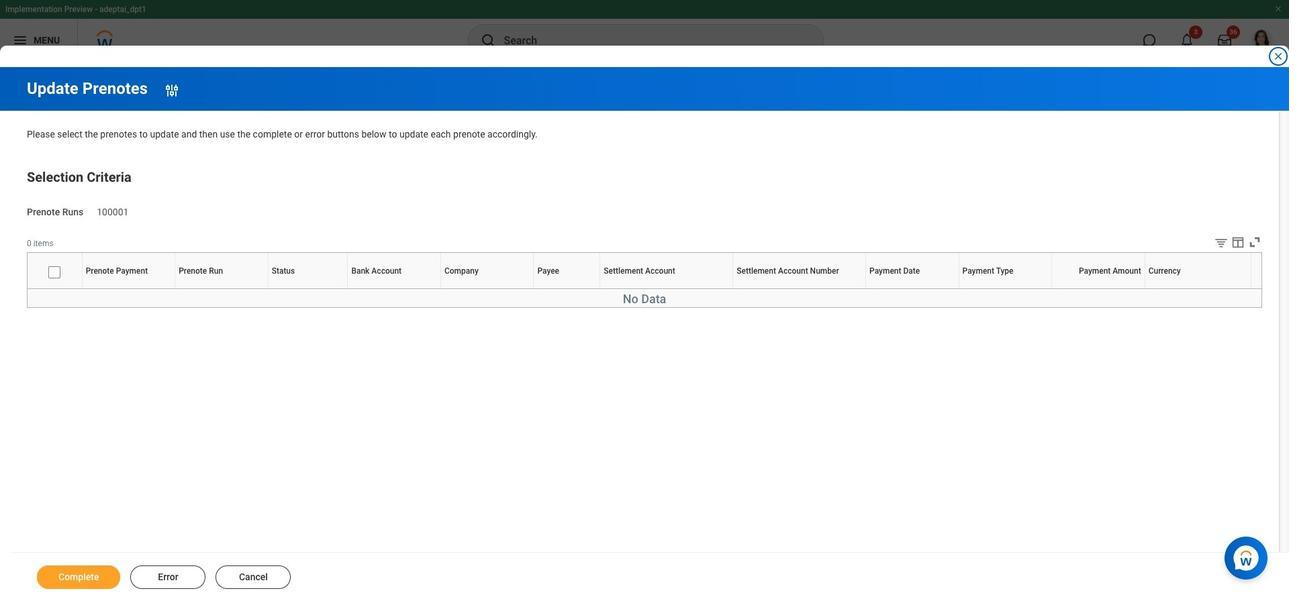 Task type: describe. For each thing, give the bounding box(es) containing it.
1 column header from the left
[[28, 290, 82, 290]]

click to view/edit grid preferences image
[[1231, 235, 1246, 250]]

close update prenotes image
[[1273, 51, 1284, 62]]

inbox large image
[[1218, 34, 1232, 47]]

row element
[[28, 253, 1255, 289]]

search image
[[480, 32, 496, 48]]

action bar region
[[10, 553, 1290, 602]]

close environment banner image
[[1275, 5, 1283, 13]]



Task type: vqa. For each thing, say whether or not it's contained in the screenshot.
'Close Update Prenotes' icon
yes



Task type: locate. For each thing, give the bounding box(es) containing it.
toolbar
[[1204, 235, 1263, 253]]

group
[[27, 166, 1263, 219]]

workday assistant region
[[1225, 532, 1273, 580]]

select to filter grid data image
[[1214, 236, 1229, 250]]

fullscreen image
[[1248, 235, 1263, 250]]

2 column header from the left
[[739, 290, 873, 290]]

dialog
[[0, 0, 1290, 602]]

column header
[[28, 290, 82, 290], [739, 290, 873, 290]]

notifications large image
[[1181, 34, 1194, 47]]

profile logan mcneil element
[[1244, 26, 1282, 55]]

main content
[[0, 67, 1290, 602]]

change selection image
[[164, 82, 180, 98]]

1 horizontal spatial column header
[[739, 290, 873, 290]]

0 horizontal spatial column header
[[28, 290, 82, 290]]

100001 element
[[97, 204, 129, 217]]

banner
[[0, 0, 1290, 62]]



